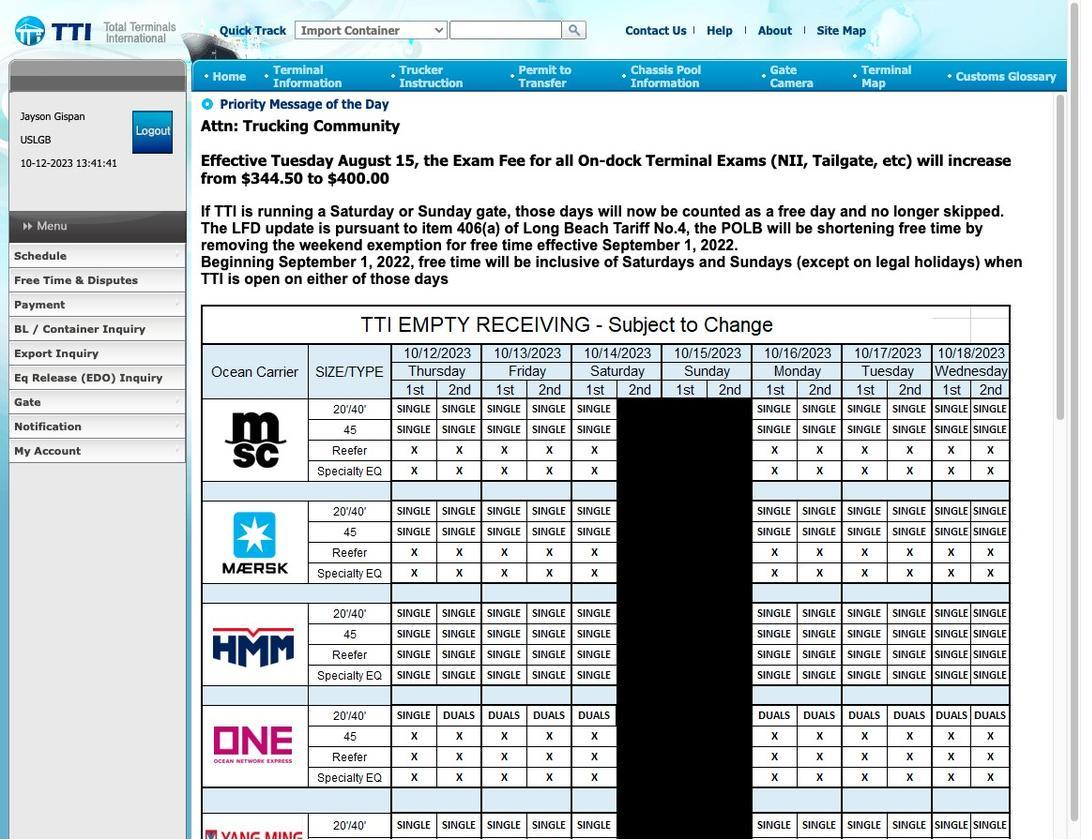 Task type: vqa. For each thing, say whether or not it's contained in the screenshot.
BL / Container Inquiry link
yes



Task type: locate. For each thing, give the bounding box(es) containing it.
0 horizontal spatial information
[[273, 76, 342, 89]]

gate down eq
[[14, 396, 41, 408]]

2 information from the left
[[631, 76, 699, 89]]

1 information from the left
[[273, 76, 342, 89]]

0 horizontal spatial gate
[[14, 396, 41, 408]]

gate
[[770, 62, 797, 76], [14, 396, 41, 408]]

payment link
[[8, 293, 186, 317]]

terminal down site map
[[862, 62, 912, 76]]

1 horizontal spatial gate
[[770, 62, 797, 76]]

customs
[[956, 69, 1005, 82]]

map
[[842, 23, 866, 37], [862, 76, 886, 89]]

camera
[[770, 76, 814, 89]]

eq
[[14, 372, 28, 384]]

13:41:41
[[76, 157, 117, 169]]

0 vertical spatial gate
[[770, 62, 797, 76]]

disputes
[[87, 274, 138, 286]]

1 horizontal spatial information
[[631, 76, 699, 89]]

inquiry inside 'link'
[[120, 372, 163, 384]]

1 vertical spatial inquiry
[[56, 347, 99, 359]]

(edo)
[[81, 372, 116, 384]]

information down track
[[273, 76, 342, 89]]

gate for gate camera
[[770, 62, 797, 76]]

12-
[[35, 157, 50, 169]]

2 vertical spatial inquiry
[[120, 372, 163, 384]]

1 vertical spatial gate
[[14, 396, 41, 408]]

contact us link
[[625, 23, 686, 37]]

container
[[43, 323, 99, 335]]

login image
[[133, 111, 173, 154]]

None text field
[[449, 21, 562, 39]]

site map link
[[817, 23, 866, 37]]

jayson
[[20, 110, 51, 122]]

eq release (edo) inquiry
[[14, 372, 163, 384]]

trucker instruction
[[400, 62, 463, 89]]

map right site
[[842, 23, 866, 37]]

home
[[213, 69, 246, 82]]

information
[[273, 76, 342, 89], [631, 76, 699, 89]]

eq release (edo) inquiry link
[[8, 366, 186, 390]]

inquiry down the payment link
[[103, 323, 146, 335]]

1 vertical spatial map
[[862, 76, 886, 89]]

map down site map
[[862, 76, 886, 89]]

quick track
[[220, 23, 286, 37]]

terminal
[[273, 62, 323, 76], [862, 62, 912, 76]]

information inside chassis pool information
[[631, 76, 699, 89]]

transfer
[[519, 76, 566, 89]]

glossary
[[1008, 69, 1056, 82]]

/
[[32, 323, 39, 335]]

map for site map
[[842, 23, 866, 37]]

0 horizontal spatial terminal
[[273, 62, 323, 76]]

uslgb
[[20, 133, 51, 145]]

1 terminal from the left
[[273, 62, 323, 76]]

2 terminal from the left
[[862, 62, 912, 76]]

inquiry down bl / container inquiry at the left of page
[[56, 347, 99, 359]]

terminal inside "terminal information"
[[273, 62, 323, 76]]

my account
[[14, 445, 81, 457]]

gate down about link
[[770, 62, 797, 76]]

map for terminal map
[[862, 76, 886, 89]]

0 vertical spatial map
[[842, 23, 866, 37]]

terminal down track
[[273, 62, 323, 76]]

inquiry right (edo) at top
[[120, 372, 163, 384]]

inquiry
[[103, 323, 146, 335], [56, 347, 99, 359], [120, 372, 163, 384]]

export
[[14, 347, 52, 359]]

information down contact us link
[[631, 76, 699, 89]]

quick
[[220, 23, 252, 37]]

my account link
[[8, 439, 186, 464]]

0 vertical spatial inquiry
[[103, 323, 146, 335]]

release
[[32, 372, 77, 384]]

map inside the terminal map
[[862, 76, 886, 89]]

1 horizontal spatial terminal
[[862, 62, 912, 76]]

gate inside gate camera
[[770, 62, 797, 76]]

permit
[[519, 62, 557, 76]]

help
[[707, 23, 733, 37]]



Task type: describe. For each thing, give the bounding box(es) containing it.
gispan
[[54, 110, 85, 122]]

to
[[560, 62, 571, 76]]

free
[[14, 274, 40, 286]]

account
[[34, 445, 81, 457]]

time
[[43, 274, 72, 286]]

chassis pool information
[[631, 62, 701, 89]]

terminal map
[[862, 62, 912, 89]]

instruction
[[400, 76, 463, 89]]

bl
[[14, 323, 29, 335]]

10-12-2023 13:41:41
[[20, 157, 117, 169]]

about
[[758, 23, 792, 37]]

us
[[672, 23, 686, 37]]

free time & disputes
[[14, 274, 138, 286]]

permit to transfer
[[519, 62, 571, 89]]

terminal for map
[[862, 62, 912, 76]]

free time & disputes link
[[8, 268, 186, 293]]

site
[[817, 23, 839, 37]]

bl / container inquiry
[[14, 323, 146, 335]]

contact
[[625, 23, 669, 37]]

notification
[[14, 420, 82, 433]]

gate camera
[[770, 62, 814, 89]]

terminal information
[[273, 62, 342, 89]]

terminal for information
[[273, 62, 323, 76]]

payment
[[14, 298, 65, 311]]

trucker
[[400, 62, 443, 76]]

gate for gate
[[14, 396, 41, 408]]

schedule
[[14, 250, 67, 262]]

site map
[[817, 23, 866, 37]]

export inquiry
[[14, 347, 99, 359]]

bl / container inquiry link
[[8, 317, 186, 342]]

gate link
[[8, 390, 186, 415]]

my
[[14, 445, 31, 457]]

inquiry for (edo)
[[120, 372, 163, 384]]

customs glossary
[[956, 69, 1056, 82]]

chassis
[[631, 62, 673, 76]]

&
[[75, 274, 84, 286]]

inquiry for container
[[103, 323, 146, 335]]

track
[[255, 23, 286, 37]]

contact us
[[625, 23, 686, 37]]

pool
[[676, 62, 701, 76]]

about link
[[758, 23, 792, 37]]

export inquiry link
[[8, 342, 186, 366]]

notification link
[[8, 415, 186, 439]]

10-
[[20, 157, 35, 169]]

schedule link
[[8, 244, 186, 268]]

help link
[[707, 23, 733, 37]]

jayson gispan
[[20, 110, 85, 122]]

2023
[[50, 157, 73, 169]]



